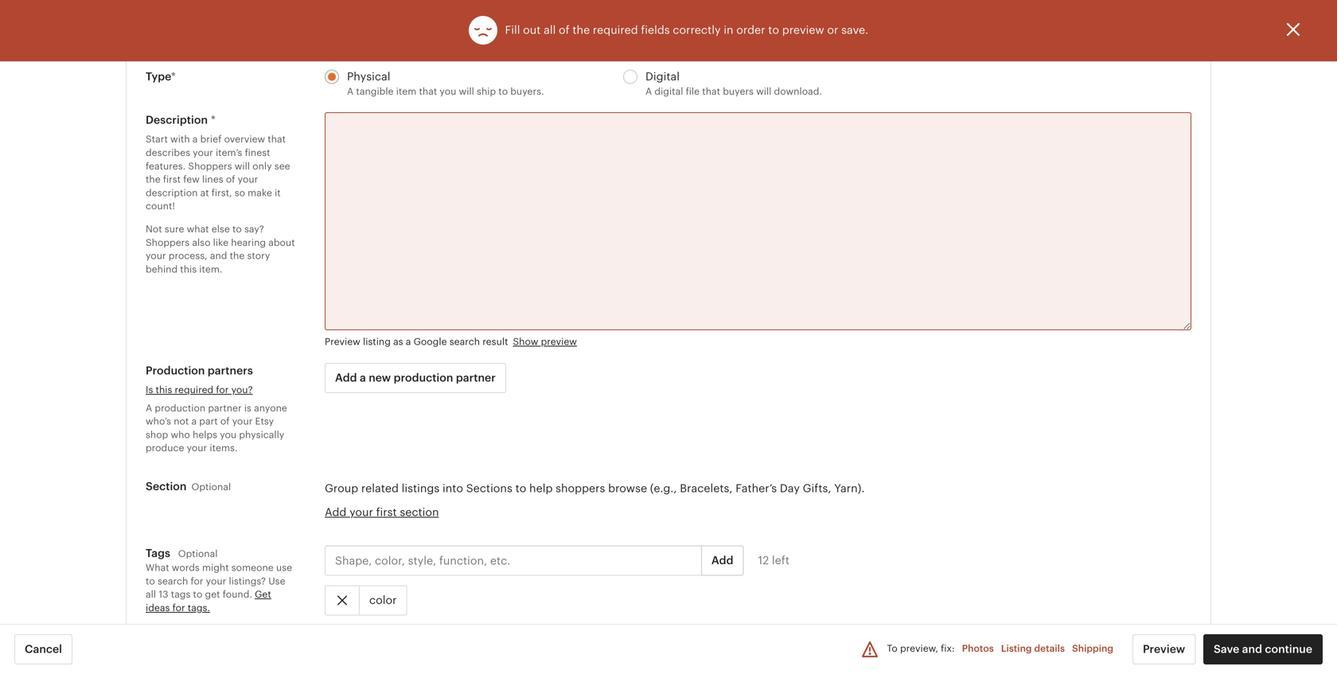 Task type: vqa. For each thing, say whether or not it's contained in the screenshot.
"see"
yes



Task type: locate. For each thing, give the bounding box(es) containing it.
shoppers inside the start with a brief overview that describes your item's finest features. shoppers will only see the first few lines of your description at first, so make it count!
[[188, 161, 232, 171]]

your down might
[[206, 576, 226, 586]]

your up "behind"
[[146, 250, 166, 261]]

left
[[772, 554, 790, 567]]

1 vertical spatial first
[[376, 506, 397, 518]]

0 horizontal spatial that
[[268, 134, 286, 145]]

2 horizontal spatial will
[[756, 86, 772, 97]]

add your first section
[[325, 506, 439, 518]]

will
[[459, 86, 474, 97], [756, 86, 772, 97], [235, 161, 250, 171]]

production up not
[[155, 403, 205, 413]]

get ideas for tags.
[[146, 589, 271, 613]]

add for your
[[325, 506, 347, 518]]

preview for preview listing as a google search result show preview
[[325, 336, 360, 347]]

required left fields
[[593, 24, 638, 36]]

that inside the start with a brief overview that describes your item's finest features. shoppers will only see the first few lines of your description at first, so make it count!
[[268, 134, 286, 145]]

related
[[361, 482, 399, 495]]

to inside physical a tangible item that you will ship to buyers.
[[498, 86, 508, 97]]

show
[[513, 336, 538, 347]]

* up description
[[171, 70, 176, 83]]

0 vertical spatial add
[[335, 371, 357, 384]]

Ingredients, components, etc. text field
[[325, 634, 702, 664]]

0 horizontal spatial search
[[158, 576, 188, 586]]

of
[[559, 24, 570, 36], [226, 174, 235, 185], [220, 416, 230, 427]]

the down hearing on the top of the page
[[230, 250, 245, 261]]

1 vertical spatial and
[[1242, 643, 1262, 656]]

2 horizontal spatial a
[[645, 86, 652, 97]]

0 vertical spatial preview
[[325, 336, 360, 347]]

0 vertical spatial required
[[593, 24, 638, 36]]

for left you? in the left of the page
[[216, 384, 229, 395]]

search up tags
[[158, 576, 188, 586]]

1 vertical spatial this
[[156, 384, 172, 395]]

save
[[1214, 643, 1239, 656]]

your inside what words might someone use to search for your listings? use all 13 tags to get found.
[[206, 576, 226, 586]]

0 horizontal spatial preview
[[325, 336, 360, 347]]

a inside physical a tangible item that you will ship to buyers.
[[347, 86, 354, 97]]

1 vertical spatial all
[[146, 589, 156, 600]]

optional down items.
[[191, 481, 231, 492]]

what words might someone use to search for your listings? use all 13 tags to get found.
[[146, 562, 292, 600]]

will for digital
[[756, 86, 772, 97]]

production
[[146, 364, 205, 377]]

* for type *
[[171, 70, 176, 83]]

0 horizontal spatial *
[[171, 70, 176, 83]]

2 vertical spatial add
[[711, 554, 733, 567]]

will left the ship on the top left
[[459, 86, 474, 97]]

a inside production partners is this required for you? a production partner is anyone who's not a part of your etsy shop who helps you physically produce your items.
[[191, 416, 197, 427]]

tags
[[146, 547, 170, 559]]

production
[[394, 371, 453, 384], [155, 403, 205, 413]]

first up description
[[163, 174, 181, 185]]

1 horizontal spatial *
[[211, 113, 216, 126]]

1 horizontal spatial this
[[180, 264, 197, 274]]

use
[[276, 562, 292, 573]]

1 horizontal spatial production
[[394, 371, 453, 384]]

brief
[[200, 134, 222, 145]]

this right is
[[156, 384, 172, 395]]

to right the ship on the top left
[[498, 86, 508, 97]]

cancel
[[25, 643, 62, 656]]

about
[[268, 237, 295, 248]]

preview button
[[1133, 634, 1196, 665]]

that
[[419, 86, 437, 97], [702, 86, 720, 97], [268, 134, 286, 145]]

that right item
[[419, 86, 437, 97]]

listing
[[363, 336, 391, 347]]

preview right the show
[[541, 336, 577, 347]]

words
[[172, 562, 200, 573]]

0 vertical spatial for
[[216, 384, 229, 395]]

preview left save
[[1143, 643, 1185, 656]]

will inside digital a digital file that buyers will download.
[[756, 86, 772, 97]]

that up finest
[[268, 134, 286, 145]]

1 vertical spatial of
[[226, 174, 235, 185]]

buyers
[[723, 86, 754, 97]]

item.
[[199, 264, 222, 274]]

will inside physical a tangible item that you will ship to buyers.
[[459, 86, 474, 97]]

0 vertical spatial preview
[[782, 24, 824, 36]]

who's
[[146, 416, 171, 427]]

description *
[[146, 113, 216, 126]]

preview inside button
[[1143, 643, 1185, 656]]

0 horizontal spatial required
[[175, 384, 213, 395]]

of inside the start with a brief overview that describes your item's finest features. shoppers will only see the first few lines of your description at first, so make it count!
[[226, 174, 235, 185]]

will down item's at the left of the page
[[235, 161, 250, 171]]

optional inside the 'tags optional'
[[178, 548, 218, 559]]

of right part
[[220, 416, 230, 427]]

you left the ship on the top left
[[440, 86, 456, 97]]

your
[[193, 147, 213, 158], [238, 174, 258, 185], [146, 250, 166, 261], [232, 416, 253, 427], [187, 443, 207, 453], [349, 506, 373, 518], [206, 576, 226, 586]]

first,
[[212, 187, 232, 198]]

that inside digital a digital file that buyers will download.
[[702, 86, 720, 97]]

first down related
[[376, 506, 397, 518]]

0 horizontal spatial will
[[235, 161, 250, 171]]

a down 'digital' at the top of page
[[645, 86, 652, 97]]

you
[[440, 86, 456, 97], [220, 429, 237, 440]]

2 horizontal spatial that
[[702, 86, 720, 97]]

1 vertical spatial *
[[211, 113, 216, 126]]

order
[[736, 24, 765, 36]]

shoppers
[[188, 161, 232, 171], [146, 237, 190, 248]]

bracelets,
[[680, 482, 733, 495]]

in
[[724, 24, 733, 36]]

0 vertical spatial you
[[440, 86, 456, 97]]

to right the order
[[768, 24, 779, 36]]

your up so
[[238, 174, 258, 185]]

or
[[827, 24, 838, 36]]

1 horizontal spatial that
[[419, 86, 437, 97]]

1 vertical spatial search
[[158, 576, 188, 586]]

show preview link
[[513, 336, 577, 347]]

produce
[[146, 443, 184, 453]]

1 horizontal spatial search
[[449, 336, 480, 347]]

0 horizontal spatial and
[[210, 250, 227, 261]]

0 horizontal spatial partner
[[208, 403, 242, 413]]

0 vertical spatial shoppers
[[188, 161, 232, 171]]

1 horizontal spatial the
[[230, 250, 245, 261]]

1 vertical spatial the
[[146, 174, 161, 185]]

item
[[396, 86, 417, 97]]

preview left listing
[[325, 336, 360, 347]]

1 vertical spatial for
[[191, 576, 203, 586]]

a for digital
[[645, 86, 652, 97]]

1 horizontal spatial for
[[191, 576, 203, 586]]

is
[[244, 403, 251, 413]]

None text field
[[325, 112, 1191, 330]]

a down "physical"
[[347, 86, 354, 97]]

for inside get ideas for tags.
[[172, 602, 185, 613]]

add for a
[[335, 371, 357, 384]]

that right file
[[702, 86, 720, 97]]

0 vertical spatial *
[[171, 70, 176, 83]]

details
[[1034, 643, 1065, 654]]

2 vertical spatial of
[[220, 416, 230, 427]]

and right save
[[1242, 643, 1262, 656]]

start
[[146, 134, 168, 145]]

a
[[347, 86, 354, 97], [645, 86, 652, 97], [146, 403, 152, 413]]

1 horizontal spatial and
[[1242, 643, 1262, 656]]

google
[[414, 336, 447, 347]]

preview for preview
[[1143, 643, 1185, 656]]

0 vertical spatial optional
[[191, 481, 231, 492]]

1 vertical spatial optional
[[178, 548, 218, 559]]

1 horizontal spatial preview
[[1143, 643, 1185, 656]]

0 horizontal spatial the
[[146, 174, 161, 185]]

for inside production partners is this required for you? a production partner is anyone who's not a part of your etsy shop who helps you physically produce your items.
[[216, 384, 229, 395]]

1 horizontal spatial first
[[376, 506, 397, 518]]

0 vertical spatial first
[[163, 174, 181, 185]]

0 horizontal spatial a
[[146, 403, 152, 413]]

2 horizontal spatial for
[[216, 384, 229, 395]]

0 vertical spatial production
[[394, 371, 453, 384]]

all right out
[[544, 24, 556, 36]]

a inside production partners is this required for you? a production partner is anyone who's not a part of your etsy shop who helps you physically produce your items.
[[146, 403, 152, 413]]

1 vertical spatial required
[[175, 384, 213, 395]]

of right out
[[559, 24, 570, 36]]

what
[[146, 562, 169, 573]]

optional for section
[[191, 481, 231, 492]]

a left new
[[360, 371, 366, 384]]

required down 'production'
[[175, 384, 213, 395]]

0 horizontal spatial this
[[156, 384, 172, 395]]

and
[[210, 250, 227, 261], [1242, 643, 1262, 656]]

add left new
[[335, 371, 357, 384]]

a inside the start with a brief overview that describes your item's finest features. shoppers will only see the first few lines of your description at first, so make it count!
[[192, 134, 198, 145]]

a right "with"
[[192, 134, 198, 145]]

1 vertical spatial you
[[220, 429, 237, 440]]

and inside not sure what else to say? shoppers also like hearing about your process, and the story behind this item.
[[210, 250, 227, 261]]

1 vertical spatial partner
[[208, 403, 242, 413]]

save and continue
[[1214, 643, 1312, 656]]

preview
[[325, 336, 360, 347], [1143, 643, 1185, 656]]

physical
[[347, 70, 390, 83]]

* up brief
[[211, 113, 216, 126]]

start with a brief overview that describes your item's finest features. shoppers will only see the first few lines of your description at first, so make it count!
[[146, 134, 290, 211]]

to inside not sure what else to say? shoppers also like hearing about your process, and the story behind this item.
[[232, 224, 242, 234]]

the down features.
[[146, 174, 161, 185]]

1 vertical spatial shoppers
[[146, 237, 190, 248]]

partner up part
[[208, 403, 242, 413]]

fix:
[[941, 643, 955, 654]]

few
[[183, 174, 200, 185]]

a right as
[[406, 336, 411, 347]]

this
[[180, 264, 197, 274], [156, 384, 172, 395]]

for down words
[[191, 576, 203, 586]]

optional up words
[[178, 548, 218, 559]]

1 horizontal spatial a
[[347, 86, 354, 97]]

to preview, fix: photos listing details shipping
[[887, 643, 1113, 654]]

hearing
[[231, 237, 266, 248]]

to right else
[[232, 224, 242, 234]]

to left help
[[515, 482, 526, 495]]

that for digital
[[702, 86, 720, 97]]

all
[[544, 24, 556, 36], [146, 589, 156, 600]]

digital
[[655, 86, 683, 97]]

0 vertical spatial search
[[449, 336, 480, 347]]

12
[[758, 554, 769, 567]]

you up items.
[[220, 429, 237, 440]]

0 vertical spatial this
[[180, 264, 197, 274]]

shoppers inside not sure what else to say? shoppers also like hearing about your process, and the story behind this item.
[[146, 237, 190, 248]]

listings?
[[229, 576, 266, 586]]

add button
[[701, 546, 744, 576]]

add left 12
[[711, 554, 733, 567]]

your down related
[[349, 506, 373, 518]]

1 horizontal spatial all
[[544, 24, 556, 36]]

preview listing as a google search result show preview
[[325, 336, 577, 347]]

2 vertical spatial the
[[230, 250, 245, 261]]

shoppers up lines
[[188, 161, 232, 171]]

partner down result
[[456, 371, 496, 384]]

that inside physical a tangible item that you will ship to buyers.
[[419, 86, 437, 97]]

will right buyers
[[756, 86, 772, 97]]

not
[[146, 224, 162, 234]]

you inside production partners is this required for you? a production partner is anyone who's not a part of your etsy shop who helps you physically produce your items.
[[220, 429, 237, 440]]

a right not
[[191, 416, 197, 427]]

of up first,
[[226, 174, 235, 185]]

for
[[216, 384, 229, 395], [191, 576, 203, 586], [172, 602, 185, 613]]

the inside the start with a brief overview that describes your item's finest features. shoppers will only see the first few lines of your description at first, so make it count!
[[146, 174, 161, 185]]

first
[[163, 174, 181, 185], [376, 506, 397, 518]]

say?
[[244, 224, 264, 234]]

0 vertical spatial partner
[[456, 371, 496, 384]]

optional
[[191, 481, 231, 492], [178, 548, 218, 559]]

1 horizontal spatial preview
[[782, 24, 824, 36]]

1 horizontal spatial partner
[[456, 371, 496, 384]]

is this required for you? link
[[146, 384, 253, 395]]

1 vertical spatial production
[[155, 403, 205, 413]]

fill
[[505, 24, 520, 36]]

preview left 'or'
[[782, 24, 824, 36]]

0 vertical spatial the
[[573, 24, 590, 36]]

shoppers
[[556, 482, 605, 495]]

0 horizontal spatial all
[[146, 589, 156, 600]]

also
[[192, 237, 210, 248]]

get ideas for tags. link
[[146, 589, 271, 613]]

a inside digital a digital file that buyers will download.
[[645, 86, 652, 97]]

1 vertical spatial preview
[[541, 336, 577, 347]]

anyone
[[254, 403, 287, 413]]

search left result
[[449, 336, 480, 347]]

0 horizontal spatial production
[[155, 403, 205, 413]]

production down google
[[394, 371, 453, 384]]

shop
[[146, 429, 168, 440]]

day
[[780, 482, 800, 495]]

0 horizontal spatial first
[[163, 174, 181, 185]]

a for physical
[[347, 86, 354, 97]]

1 horizontal spatial you
[[440, 86, 456, 97]]

add inside button
[[711, 554, 733, 567]]

1 vertical spatial add
[[325, 506, 347, 518]]

0 horizontal spatial you
[[220, 429, 237, 440]]

listings
[[402, 482, 440, 495]]

add down group
[[325, 506, 347, 518]]

and down like
[[210, 250, 227, 261]]

all left 13
[[146, 589, 156, 600]]

2 vertical spatial for
[[172, 602, 185, 613]]

shoppers down sure
[[146, 237, 190, 248]]

overview
[[224, 134, 265, 145]]

finest
[[245, 147, 270, 158]]

someone
[[231, 562, 274, 573]]

this down process,
[[180, 264, 197, 274]]

0 horizontal spatial for
[[172, 602, 185, 613]]

you inside physical a tangible item that you will ship to buyers.
[[440, 86, 456, 97]]

the right out
[[573, 24, 590, 36]]

for down tags
[[172, 602, 185, 613]]

0 vertical spatial and
[[210, 250, 227, 261]]

a up who's on the left of page
[[146, 403, 152, 413]]

not
[[174, 416, 189, 427]]

optional inside section optional
[[191, 481, 231, 492]]

1 vertical spatial preview
[[1143, 643, 1185, 656]]

production inside production partners is this required for you? a production partner is anyone who's not a part of your etsy shop who helps you physically produce your items.
[[155, 403, 205, 413]]

photos
[[962, 643, 994, 654]]

this inside not sure what else to say? shoppers also like hearing about your process, and the story behind this item.
[[180, 264, 197, 274]]

1 horizontal spatial will
[[459, 86, 474, 97]]

to
[[768, 24, 779, 36], [498, 86, 508, 97], [232, 224, 242, 234], [515, 482, 526, 495], [146, 576, 155, 586], [193, 589, 202, 600]]



Task type: describe. For each thing, give the bounding box(es) containing it.
add a new production partner
[[335, 371, 496, 384]]

describes
[[146, 147, 190, 158]]

your down is
[[232, 416, 253, 427]]

section optional
[[146, 480, 231, 493]]

ideas
[[146, 602, 170, 613]]

first inside the start with a brief overview that describes your item's finest features. shoppers will only see the first few lines of your description at first, so make it count!
[[163, 174, 181, 185]]

download.
[[774, 86, 822, 97]]

browse
[[608, 482, 647, 495]]

group related listings into sections to help shoppers browse (e.g., bracelets, father's day gifts, yarn).
[[325, 482, 865, 495]]

out
[[523, 24, 541, 36]]

to
[[887, 643, 898, 654]]

of inside production partners is this required for you? a production partner is anyone who's not a part of your etsy shop who helps you physically produce your items.
[[220, 416, 230, 427]]

help
[[529, 482, 553, 495]]

required inside production partners is this required for you? a production partner is anyone who's not a part of your etsy shop who helps you physically produce your items.
[[175, 384, 213, 395]]

13
[[159, 589, 168, 600]]

features.
[[146, 161, 186, 171]]

gifts,
[[803, 482, 831, 495]]

physical a tangible item that you will ship to buyers.
[[347, 70, 544, 97]]

to down what
[[146, 576, 155, 586]]

your down brief
[[193, 147, 213, 158]]

this inside production partners is this required for you? a production partner is anyone who's not a part of your etsy shop who helps you physically produce your items.
[[156, 384, 172, 395]]

* for description *
[[211, 113, 216, 126]]

cancel button
[[14, 634, 72, 665]]

count!
[[146, 201, 175, 211]]

optional for tags
[[178, 548, 218, 559]]

type *
[[146, 70, 176, 83]]

description
[[146, 113, 208, 126]]

12 left
[[758, 554, 790, 567]]

father's
[[736, 482, 777, 495]]

1 horizontal spatial required
[[593, 24, 638, 36]]

partner inside production partners is this required for you? a production partner is anyone who's not a part of your etsy shop who helps you physically produce your items.
[[208, 403, 242, 413]]

lines
[[202, 174, 223, 185]]

etsy
[[255, 416, 274, 427]]

the inside not sure what else to say? shoppers also like hearing about your process, and the story behind this item.
[[230, 250, 245, 261]]

section
[[400, 506, 439, 518]]

as
[[393, 336, 403, 347]]

process,
[[169, 250, 207, 261]]

that for physical
[[419, 86, 437, 97]]

for inside what words might someone use to search for your listings? use all 13 tags to get found.
[[191, 576, 203, 586]]

make
[[248, 187, 272, 198]]

production partners is this required for you? a production partner is anyone who's not a part of your etsy shop who helps you physically produce your items.
[[146, 364, 287, 453]]

who
[[171, 429, 190, 440]]

at
[[200, 187, 209, 198]]

new
[[369, 371, 391, 384]]

preview,
[[900, 643, 938, 654]]

might
[[202, 562, 229, 573]]

like
[[213, 237, 229, 248]]

into
[[442, 482, 463, 495]]

buyers.
[[510, 86, 544, 97]]

0 horizontal spatial preview
[[541, 336, 577, 347]]

it
[[275, 187, 281, 198]]

shipping
[[1072, 643, 1113, 654]]

sure
[[165, 224, 184, 234]]

part
[[199, 416, 218, 427]]

your down helps
[[187, 443, 207, 453]]

get
[[255, 589, 271, 600]]

found.
[[223, 589, 252, 600]]

with
[[170, 134, 190, 145]]

0 vertical spatial of
[[559, 24, 570, 36]]

yarn).
[[834, 482, 865, 495]]

type
[[146, 70, 171, 83]]

Shape, color, style, function, etc. text field
[[325, 546, 702, 576]]

correctly
[[673, 24, 721, 36]]

continue
[[1265, 643, 1312, 656]]

2 horizontal spatial the
[[573, 24, 590, 36]]

and inside button
[[1242, 643, 1262, 656]]

to up tags.
[[193, 589, 202, 600]]

sections
[[466, 482, 512, 495]]

tangible
[[356, 86, 394, 97]]

physically
[[239, 429, 284, 440]]

save and continue button
[[1203, 634, 1323, 665]]

fields
[[641, 24, 670, 36]]

tags
[[171, 589, 191, 600]]

all inside what words might someone use to search for your listings? use all 13 tags to get found.
[[146, 589, 156, 600]]

so
[[235, 187, 245, 198]]

will inside the start with a brief overview that describes your item's finest features. shoppers will only see the first few lines of your description at first, so make it count!
[[235, 161, 250, 171]]

description
[[146, 187, 198, 198]]

group
[[325, 482, 358, 495]]

see
[[274, 161, 290, 171]]

story
[[247, 250, 270, 261]]

your inside not sure what else to say? shoppers also like hearing about your process, and the story behind this item.
[[146, 250, 166, 261]]

search inside what words might someone use to search for your listings? use all 13 tags to get found.
[[158, 576, 188, 586]]

item's
[[216, 147, 242, 158]]

tags optional
[[146, 547, 218, 559]]

digital
[[645, 70, 680, 83]]

will for physical
[[459, 86, 474, 97]]

add your first section link
[[325, 506, 439, 518]]

fill out all of the required fields correctly in order to preview or save.
[[505, 24, 868, 36]]

use
[[268, 576, 285, 586]]

ship
[[477, 86, 496, 97]]

0 vertical spatial all
[[544, 24, 556, 36]]

tags.
[[188, 602, 210, 613]]



